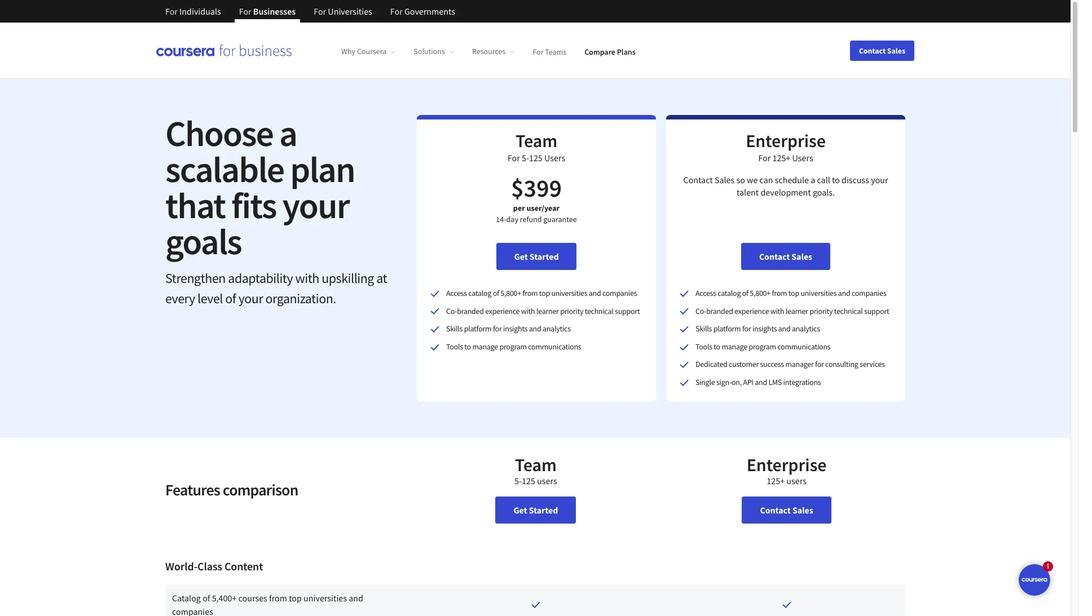 Task type: locate. For each thing, give the bounding box(es) containing it.
0 horizontal spatial technical
[[585, 306, 614, 316]]

5,800+
[[501, 288, 521, 299], [750, 288, 771, 299]]

contact sales so we can schedule a call to discuss your talent development goals.
[[684, 174, 889, 198]]

125+
[[773, 152, 791, 164], [767, 475, 785, 487]]

0 horizontal spatial to
[[465, 342, 471, 352]]

1 vertical spatial 5-
[[515, 475, 522, 487]]

lms
[[769, 378, 782, 388]]

program
[[500, 342, 527, 352], [749, 342, 776, 352]]

platform for enterprise
[[714, 324, 741, 334]]

1 learner from the left
[[537, 306, 559, 316]]

get started link
[[496, 243, 577, 270], [496, 497, 576, 524]]

1 horizontal spatial universities
[[552, 288, 588, 299]]

1 branded from the left
[[457, 306, 484, 316]]

get started link down refund
[[496, 243, 577, 270]]

0 horizontal spatial access
[[446, 288, 467, 299]]

manage
[[473, 342, 498, 352], [722, 342, 748, 352]]

top for team
[[539, 288, 550, 299]]

1 vertical spatial get
[[514, 505, 527, 516]]

1 horizontal spatial for
[[743, 324, 751, 334]]

tools
[[446, 342, 463, 352], [696, 342, 713, 352]]

tools to manage program communications for team
[[446, 342, 581, 352]]

1 vertical spatial contact sales
[[760, 251, 813, 262]]

2 users from the left
[[787, 475, 807, 487]]

1 program from the left
[[500, 342, 527, 352]]

companies for team
[[603, 288, 637, 299]]

1 support from the left
[[615, 306, 640, 316]]

1 horizontal spatial insights
[[753, 324, 777, 334]]

universities inside catalog of 5,400+ courses from top universities and companies
[[304, 593, 347, 604]]

users
[[545, 152, 566, 164], [793, 152, 814, 164]]

from inside catalog of 5,400+ courses from top universities and companies
[[269, 593, 287, 604]]

0 vertical spatial enterprise
[[746, 130, 826, 152]]

2 tools to manage program communications from the left
[[696, 342, 831, 352]]

0 horizontal spatial your
[[239, 290, 263, 308]]

1 priority from the left
[[560, 306, 584, 316]]

sales for contact sales link corresponding to contact sales so we can schedule a call to discuss your talent development goals.
[[792, 251, 813, 262]]

1 analytics from the left
[[543, 324, 571, 334]]

2 users from the left
[[793, 152, 814, 164]]

1 horizontal spatial companies
[[603, 288, 637, 299]]

0 horizontal spatial skills platform for insights and analytics
[[446, 324, 571, 334]]

analytics for enterprise
[[792, 324, 820, 334]]

of inside catalog of 5,400+ courses from top universities and companies
[[203, 593, 210, 604]]

0 horizontal spatial analytics
[[543, 324, 571, 334]]

1 manage from the left
[[473, 342, 498, 352]]

0 horizontal spatial top
[[289, 593, 302, 604]]

insights
[[503, 324, 528, 334], [753, 324, 777, 334]]

1 horizontal spatial access
[[696, 288, 717, 299]]

contact sales
[[859, 45, 906, 56], [760, 251, 813, 262], [760, 505, 814, 516]]

get started
[[514, 251, 559, 262], [514, 505, 558, 516]]

1 co- from the left
[[446, 306, 457, 316]]

0 horizontal spatial manage
[[473, 342, 498, 352]]

a inside 'contact sales so we can schedule a call to discuss your talent development goals.'
[[811, 174, 816, 186]]

2 horizontal spatial to
[[832, 174, 840, 186]]

1 horizontal spatial catalog
[[718, 288, 741, 299]]

2 co- from the left
[[696, 306, 707, 316]]

analytics
[[543, 324, 571, 334], [792, 324, 820, 334]]

dedicated customer success manager for consulting services
[[696, 360, 885, 370]]

0 horizontal spatial learner
[[537, 306, 559, 316]]

1 vertical spatial 125+
[[767, 475, 785, 487]]

services
[[860, 360, 885, 370]]

1 horizontal spatial access catalog of 5,800+ from top universities and companies
[[696, 288, 887, 299]]

5- inside team 5-125 users
[[515, 475, 522, 487]]

1 horizontal spatial to
[[714, 342, 721, 352]]

content
[[225, 560, 263, 574]]

for
[[493, 324, 502, 334], [743, 324, 751, 334], [815, 360, 824, 370]]

1 co-branded experience with learner priority technical support from the left
[[446, 306, 640, 316]]

2 program from the left
[[749, 342, 776, 352]]

1 horizontal spatial tools to manage program communications
[[696, 342, 831, 352]]

users inside enterprise 125+ users
[[787, 475, 807, 487]]

and
[[589, 288, 601, 299], [838, 288, 851, 299], [529, 324, 541, 334], [779, 324, 791, 334], [755, 378, 767, 388], [349, 593, 363, 604]]

for left governments
[[390, 6, 403, 17]]

1 horizontal spatial co-
[[696, 306, 707, 316]]

to for team
[[465, 342, 471, 352]]

of inside 'choose a scalable plan that fits your goals strengthen adaptability with upskilling at every level of your organization.'
[[225, 290, 236, 308]]

0 vertical spatial get started
[[514, 251, 559, 262]]

support
[[615, 306, 640, 316], [865, 306, 890, 316]]

1 horizontal spatial support
[[865, 306, 890, 316]]

for
[[165, 6, 178, 17], [239, 6, 251, 17], [314, 6, 326, 17], [390, 6, 403, 17], [533, 46, 544, 57], [508, 152, 520, 164], [759, 152, 771, 164]]

communications for enterprise
[[778, 342, 831, 352]]

0 vertical spatial get
[[514, 251, 528, 262]]

for teams
[[533, 46, 567, 57]]

0 vertical spatial contact sales link
[[741, 243, 831, 270]]

experience
[[485, 306, 520, 316], [735, 306, 769, 316]]

co-branded experience with learner priority technical support
[[446, 306, 640, 316], [696, 306, 890, 316]]

1 vertical spatial enterprise
[[747, 454, 827, 477]]

2 support from the left
[[865, 306, 890, 316]]

get down the day
[[514, 251, 528, 262]]

get for topmost get started link
[[514, 251, 528, 262]]

for left universities
[[314, 6, 326, 17]]

1 access from the left
[[446, 288, 467, 299]]

platform for team
[[464, 324, 492, 334]]

for up $399
[[508, 152, 520, 164]]

1 communications from the left
[[528, 342, 581, 352]]

1 horizontal spatial tools
[[696, 342, 713, 352]]

tools to manage program communications for enterprise
[[696, 342, 831, 352]]

1 horizontal spatial users
[[787, 475, 807, 487]]

world-
[[165, 560, 198, 574]]

1 access catalog of 5,800+ from top universities and companies from the left
[[446, 288, 637, 299]]

single
[[696, 378, 715, 388]]

1 horizontal spatial analytics
[[792, 324, 820, 334]]

integrations
[[784, 378, 821, 388]]

2 access from the left
[[696, 288, 717, 299]]

success
[[760, 360, 784, 370]]

manager
[[786, 360, 814, 370]]

1 vertical spatial started
[[529, 505, 558, 516]]

1 technical from the left
[[585, 306, 614, 316]]

0 horizontal spatial skills
[[446, 324, 463, 334]]

with
[[295, 270, 319, 287], [521, 306, 535, 316], [771, 306, 785, 316]]

1 horizontal spatial a
[[811, 174, 816, 186]]

world-class content
[[165, 560, 263, 574]]

0 horizontal spatial for
[[493, 324, 502, 334]]

tools to manage program communications
[[446, 342, 581, 352], [696, 342, 831, 352]]

2 skills from the left
[[696, 324, 712, 334]]

for for for businesses
[[239, 6, 251, 17]]

1 horizontal spatial manage
[[722, 342, 748, 352]]

scalable
[[165, 147, 284, 192]]

goals.
[[813, 187, 835, 198]]

program for team
[[500, 342, 527, 352]]

0 horizontal spatial companies
[[172, 606, 213, 617]]

access catalog of 5,800+ from top universities and companies
[[446, 288, 637, 299], [696, 288, 887, 299]]

coursera for business image
[[156, 45, 292, 56]]

0 vertical spatial contact sales
[[859, 45, 906, 56]]

1 platform from the left
[[464, 324, 492, 334]]

1 tools to manage program communications from the left
[[446, 342, 581, 352]]

started down refund
[[530, 251, 559, 262]]

0 horizontal spatial universities
[[304, 593, 347, 604]]

banner navigation
[[156, 0, 464, 31]]

0 vertical spatial 5-
[[522, 152, 529, 164]]

upskilling
[[322, 270, 374, 287]]

1 vertical spatial team
[[515, 454, 557, 477]]

0 horizontal spatial program
[[500, 342, 527, 352]]

1 experience from the left
[[485, 306, 520, 316]]

program for enterprise
[[749, 342, 776, 352]]

2 vertical spatial contact sales
[[760, 505, 814, 516]]

get down team 5-125 users
[[514, 505, 527, 516]]

1 horizontal spatial platform
[[714, 324, 741, 334]]

2 horizontal spatial with
[[771, 306, 785, 316]]

user/year
[[527, 203, 560, 213]]

0 vertical spatial 125
[[529, 152, 543, 164]]

1 horizontal spatial users
[[793, 152, 814, 164]]

universities
[[552, 288, 588, 299], [801, 288, 837, 299], [304, 593, 347, 604]]

that
[[165, 183, 225, 228]]

enterprise for enterprise for 125+ users
[[746, 130, 826, 152]]

1 horizontal spatial program
[[749, 342, 776, 352]]

skills for team
[[446, 324, 463, 334]]

0 horizontal spatial 5,800+
[[501, 288, 521, 299]]

sales
[[888, 45, 906, 56], [715, 174, 735, 186], [792, 251, 813, 262], [793, 505, 814, 516]]

for teams link
[[533, 46, 567, 57]]

access
[[446, 288, 467, 299], [696, 288, 717, 299]]

for for enterprise
[[743, 324, 751, 334]]

from for team
[[523, 288, 538, 299]]

1 horizontal spatial with
[[521, 306, 535, 316]]

2 skills platform for insights and analytics from the left
[[696, 324, 820, 334]]

2 horizontal spatial top
[[789, 288, 800, 299]]

compare plans link
[[585, 46, 636, 57]]

1 tools from the left
[[446, 342, 463, 352]]

sales inside button
[[888, 45, 906, 56]]

communications
[[528, 342, 581, 352], [778, 342, 831, 352]]

why coursera link
[[341, 46, 396, 57]]

features comparison
[[165, 480, 298, 500]]

get started link down team 5-125 users
[[496, 497, 576, 524]]

your inside 'contact sales so we can schedule a call to discuss your talent development goals.'
[[871, 174, 889, 186]]

your
[[871, 174, 889, 186], [282, 183, 349, 228], [239, 290, 263, 308]]

1 skills platform for insights and analytics from the left
[[446, 324, 571, 334]]

0 horizontal spatial users
[[537, 475, 557, 487]]

top for enterprise
[[789, 288, 800, 299]]

2 access catalog of 5,800+ from top universities and companies from the left
[[696, 288, 887, 299]]

125 inside team 5-125 users
[[522, 475, 535, 487]]

0 vertical spatial 125+
[[773, 152, 791, 164]]

1 skills from the left
[[446, 324, 463, 334]]

fits
[[231, 183, 276, 228]]

solutions
[[414, 46, 445, 57]]

2 branded from the left
[[707, 306, 733, 316]]

for left businesses
[[239, 6, 251, 17]]

resources link
[[472, 46, 515, 57]]

co- for team
[[446, 306, 457, 316]]

1 vertical spatial get started link
[[496, 497, 576, 524]]

get started for topmost get started link
[[514, 251, 559, 262]]

plans
[[617, 46, 636, 57]]

0 horizontal spatial a
[[279, 111, 297, 156]]

get
[[514, 251, 528, 262], [514, 505, 527, 516]]

1 insights from the left
[[503, 324, 528, 334]]

refund
[[520, 214, 542, 224]]

for left 'individuals'
[[165, 6, 178, 17]]

0 horizontal spatial catalog
[[469, 288, 492, 299]]

insights for team
[[503, 324, 528, 334]]

branded for enterprise
[[707, 306, 733, 316]]

0 horizontal spatial co-
[[446, 306, 457, 316]]

1 horizontal spatial 5,800+
[[750, 288, 771, 299]]

0 horizontal spatial priority
[[560, 306, 584, 316]]

2 co-branded experience with learner priority technical support from the left
[[696, 306, 890, 316]]

we
[[747, 174, 758, 186]]

team
[[516, 130, 558, 152], [515, 454, 557, 477]]

get started down refund
[[514, 251, 559, 262]]

1 horizontal spatial priority
[[810, 306, 833, 316]]

1 horizontal spatial experience
[[735, 306, 769, 316]]

contact inside contact sales button
[[859, 45, 886, 56]]

0 horizontal spatial insights
[[503, 324, 528, 334]]

to
[[832, 174, 840, 186], [465, 342, 471, 352], [714, 342, 721, 352]]

catalog
[[469, 288, 492, 299], [718, 288, 741, 299]]

api
[[743, 378, 754, 388]]

0 horizontal spatial with
[[295, 270, 319, 287]]

125+ inside the enterprise for 125+ users
[[773, 152, 791, 164]]

contact for contact sales button
[[859, 45, 886, 56]]

technical for team
[[585, 306, 614, 316]]

2 priority from the left
[[810, 306, 833, 316]]

0 horizontal spatial tools
[[446, 342, 463, 352]]

2 insights from the left
[[753, 324, 777, 334]]

co- for enterprise
[[696, 306, 707, 316]]

0 vertical spatial team
[[516, 130, 558, 152]]

contact for contact sales link for 125+ users
[[760, 505, 791, 516]]

2 horizontal spatial universities
[[801, 288, 837, 299]]

1 horizontal spatial from
[[523, 288, 538, 299]]

skills platform for insights and analytics for enterprise
[[696, 324, 820, 334]]

choose a scalable plan that fits your goals strengthen adaptability with upskilling at every level of your organization.
[[165, 111, 387, 308]]

resources
[[472, 46, 506, 57]]

1 horizontal spatial branded
[[707, 306, 733, 316]]

adaptability
[[228, 270, 293, 287]]

get started for the bottommost get started link
[[514, 505, 558, 516]]

level
[[198, 290, 223, 308]]

access catalog of 5,800+ from top universities and companies for enterprise
[[696, 288, 887, 299]]

0 horizontal spatial tools to manage program communications
[[446, 342, 581, 352]]

experience for team
[[485, 306, 520, 316]]

priority
[[560, 306, 584, 316], [810, 306, 833, 316]]

0 horizontal spatial support
[[615, 306, 640, 316]]

1 horizontal spatial skills platform for insights and analytics
[[696, 324, 820, 334]]

2 technical from the left
[[834, 306, 863, 316]]

catalog of 5,400+ courses from top universities and companies
[[172, 593, 363, 617]]

2 analytics from the left
[[792, 324, 820, 334]]

0 vertical spatial a
[[279, 111, 297, 156]]

2 horizontal spatial your
[[871, 174, 889, 186]]

from
[[523, 288, 538, 299], [772, 288, 787, 299], [269, 593, 287, 604]]

team inside team 5-125 users
[[515, 454, 557, 477]]

contact
[[859, 45, 886, 56], [684, 174, 713, 186], [760, 251, 790, 262], [760, 505, 791, 516]]

1 vertical spatial get started
[[514, 505, 558, 516]]

companies
[[603, 288, 637, 299], [852, 288, 887, 299], [172, 606, 213, 617]]

governments
[[405, 6, 455, 17]]

0 horizontal spatial users
[[545, 152, 566, 164]]

1 horizontal spatial top
[[539, 288, 550, 299]]

0 horizontal spatial co-branded experience with learner priority technical support
[[446, 306, 640, 316]]

users up $399
[[545, 152, 566, 164]]

0 horizontal spatial experience
[[485, 306, 520, 316]]

2 manage from the left
[[722, 342, 748, 352]]

for up can on the top right of page
[[759, 152, 771, 164]]

contact sales link for contact sales so we can schedule a call to discuss your talent development goals.
[[741, 243, 831, 270]]

2 learner from the left
[[786, 306, 808, 316]]

2 experience from the left
[[735, 306, 769, 316]]

2 horizontal spatial companies
[[852, 288, 887, 299]]

0 horizontal spatial communications
[[528, 342, 581, 352]]

a
[[279, 111, 297, 156], [811, 174, 816, 186]]

schedule
[[775, 174, 809, 186]]

team inside team for 5-125 users
[[516, 130, 558, 152]]

from for enterprise
[[772, 288, 787, 299]]

5,800+ for enterprise
[[750, 288, 771, 299]]

users inside team for 5-125 users
[[545, 152, 566, 164]]

1 users from the left
[[545, 152, 566, 164]]

manage for enterprise
[[722, 342, 748, 352]]

2 tools from the left
[[696, 342, 713, 352]]

0 horizontal spatial branded
[[457, 306, 484, 316]]

started
[[530, 251, 559, 262], [529, 505, 558, 516]]

0 horizontal spatial from
[[269, 593, 287, 604]]

2 communications from the left
[[778, 342, 831, 352]]

started down team 5-125 users
[[529, 505, 558, 516]]

0 horizontal spatial platform
[[464, 324, 492, 334]]

users up schedule
[[793, 152, 814, 164]]

1 horizontal spatial communications
[[778, 342, 831, 352]]

1 vertical spatial a
[[811, 174, 816, 186]]

0 horizontal spatial access catalog of 5,800+ from top universities and companies
[[446, 288, 637, 299]]

1 horizontal spatial co-branded experience with learner priority technical support
[[696, 306, 890, 316]]

2 horizontal spatial from
[[772, 288, 787, 299]]

enterprise
[[746, 130, 826, 152], [747, 454, 827, 477]]

1 5,800+ from the left
[[501, 288, 521, 299]]

1 vertical spatial contact sales link
[[742, 497, 832, 524]]

access for enterprise
[[696, 288, 717, 299]]

get started down team 5-125 users
[[514, 505, 558, 516]]

1 horizontal spatial skills
[[696, 324, 712, 334]]

1 users from the left
[[537, 475, 557, 487]]

1 horizontal spatial learner
[[786, 306, 808, 316]]

1 catalog from the left
[[469, 288, 492, 299]]

2 catalog from the left
[[718, 288, 741, 299]]

for governments
[[390, 6, 455, 17]]

1 horizontal spatial technical
[[834, 306, 863, 316]]

branded
[[457, 306, 484, 316], [707, 306, 733, 316]]

2 platform from the left
[[714, 324, 741, 334]]

0 vertical spatial started
[[530, 251, 559, 262]]

for left teams
[[533, 46, 544, 57]]

2 5,800+ from the left
[[750, 288, 771, 299]]

skills platform for insights and analytics
[[446, 324, 571, 334], [696, 324, 820, 334]]

1 vertical spatial 125
[[522, 475, 535, 487]]



Task type: vqa. For each thing, say whether or not it's contained in the screenshot.
leftmost co-
yes



Task type: describe. For each thing, give the bounding box(es) containing it.
users inside team 5-125 users
[[537, 475, 557, 487]]

team for team for 5-125 users
[[516, 130, 558, 152]]

day
[[507, 214, 519, 224]]

goals
[[165, 219, 242, 264]]

learner for team
[[537, 306, 559, 316]]

companies inside catalog of 5,400+ courses from top universities and companies
[[172, 606, 213, 617]]

access catalog of 5,800+ from top universities and companies for team
[[446, 288, 637, 299]]

technical for enterprise
[[834, 306, 863, 316]]

users inside the enterprise for 125+ users
[[793, 152, 814, 164]]

team for 5-125 users
[[508, 130, 566, 164]]

solutions link
[[414, 46, 454, 57]]

manage for team
[[473, 342, 498, 352]]

sales for contact sales link for 125+ users
[[793, 505, 814, 516]]

compare plans
[[585, 46, 636, 57]]

for individuals
[[165, 6, 221, 17]]

sales inside 'contact sales so we can schedule a call to discuss your talent development goals.'
[[715, 174, 735, 186]]

experience for enterprise
[[735, 306, 769, 316]]

enterprise for 125+ users
[[746, 130, 826, 164]]

priority for enterprise
[[810, 306, 833, 316]]

contact sales for contact sales so we can schedule a call to discuss your talent development goals.
[[760, 251, 813, 262]]

plan
[[290, 147, 355, 192]]

to for enterprise
[[714, 342, 721, 352]]

$399
[[511, 173, 562, 204]]

125 inside team for 5-125 users
[[529, 152, 543, 164]]

call
[[817, 174, 831, 186]]

so
[[737, 174, 745, 186]]

discuss
[[842, 174, 870, 186]]

for universities
[[314, 6, 372, 17]]

on,
[[732, 378, 742, 388]]

support for enterprise
[[865, 306, 890, 316]]

sign-
[[717, 378, 732, 388]]

co-branded experience with learner priority technical support for enterprise
[[696, 306, 890, 316]]

why
[[341, 46, 356, 57]]

started for the bottommost get started link
[[529, 505, 558, 516]]

catalog for enterprise
[[718, 288, 741, 299]]

for for for universities
[[314, 6, 326, 17]]

contact for contact sales link corresponding to contact sales so we can schedule a call to discuss your talent development goals.
[[760, 251, 790, 262]]

individuals
[[180, 6, 221, 17]]

talent
[[737, 187, 759, 198]]

sales for contact sales button
[[888, 45, 906, 56]]

tools for enterprise
[[696, 342, 713, 352]]

branded for team
[[457, 306, 484, 316]]

priority for team
[[560, 306, 584, 316]]

skills platform for insights and analytics for team
[[446, 324, 571, 334]]

compare
[[585, 46, 616, 57]]

5- inside team for 5-125 users
[[522, 152, 529, 164]]

co-branded experience with learner priority technical support for team
[[446, 306, 640, 316]]

for for for teams
[[533, 46, 544, 57]]

125+ inside enterprise 125+ users
[[767, 475, 785, 487]]

consulting
[[826, 360, 859, 370]]

universities for team
[[552, 288, 588, 299]]

support for team
[[615, 306, 640, 316]]

customer
[[729, 360, 759, 370]]

teams
[[545, 46, 567, 57]]

insights for enterprise
[[753, 324, 777, 334]]

communications for team
[[528, 342, 581, 352]]

team for team 5-125 users
[[515, 454, 557, 477]]

why coursera
[[341, 46, 387, 57]]

for inside the enterprise for 125+ users
[[759, 152, 771, 164]]

businesses
[[253, 6, 296, 17]]

contact inside 'contact sales so we can schedule a call to discuss your talent development goals.'
[[684, 174, 713, 186]]

organization.
[[266, 290, 336, 308]]

contact sales for 125+ users
[[760, 505, 814, 516]]

2 horizontal spatial for
[[815, 360, 824, 370]]

at
[[377, 270, 387, 287]]

learner for enterprise
[[786, 306, 808, 316]]

strengthen
[[165, 270, 226, 287]]

comparison
[[223, 480, 298, 500]]

started for topmost get started link
[[530, 251, 559, 262]]

courses
[[238, 593, 267, 604]]

0 vertical spatial get started link
[[496, 243, 577, 270]]

analytics for team
[[543, 324, 571, 334]]

single sign-on, api and lms integrations
[[696, 378, 821, 388]]

guarantee
[[544, 214, 577, 224]]

for businesses
[[239, 6, 296, 17]]

universities
[[328, 6, 372, 17]]

top inside catalog of 5,400+ courses from top universities and companies
[[289, 593, 302, 604]]

for for for individuals
[[165, 6, 178, 17]]

per
[[513, 203, 525, 213]]

get for the bottommost get started link
[[514, 505, 527, 516]]

with for enterprise
[[771, 306, 785, 316]]

5,400+
[[212, 593, 237, 604]]

enterprise for enterprise 125+ users
[[747, 454, 827, 477]]

1 horizontal spatial your
[[282, 183, 349, 228]]

contact sales button
[[850, 40, 915, 61]]

universities for enterprise
[[801, 288, 837, 299]]

team 5-125 users
[[515, 454, 557, 487]]

to inside 'contact sales so we can schedule a call to discuss your talent development goals.'
[[832, 174, 840, 186]]

with inside 'choose a scalable plan that fits your goals strengthen adaptability with upskilling at every level of your organization.'
[[295, 270, 319, 287]]

choose
[[165, 111, 273, 156]]

can
[[760, 174, 773, 186]]

tools for team
[[446, 342, 463, 352]]

and inside catalog of 5,400+ courses from top universities and companies
[[349, 593, 363, 604]]

access for team
[[446, 288, 467, 299]]

contact sales inside button
[[859, 45, 906, 56]]

enterprise 125+ users
[[747, 454, 827, 487]]

every
[[165, 290, 195, 308]]

for for team
[[493, 324, 502, 334]]

a inside 'choose a scalable plan that fits your goals strengthen adaptability with upskilling at every level of your organization.'
[[279, 111, 297, 156]]

companies for enterprise
[[852, 288, 887, 299]]

catalog
[[172, 593, 201, 604]]

features
[[165, 480, 220, 500]]

14-
[[496, 214, 507, 224]]

with for team
[[521, 306, 535, 316]]

coursera
[[357, 46, 387, 57]]

contact sales link for 125+ users
[[742, 497, 832, 524]]

dedicated
[[696, 360, 728, 370]]

skills for enterprise
[[696, 324, 712, 334]]

for inside team for 5-125 users
[[508, 152, 520, 164]]

$399 per user/year 14-day refund guarantee
[[496, 173, 577, 224]]

5,800+ for team
[[501, 288, 521, 299]]

for for for governments
[[390, 6, 403, 17]]

development
[[761, 187, 811, 198]]

class
[[197, 560, 222, 574]]

catalog for team
[[469, 288, 492, 299]]



